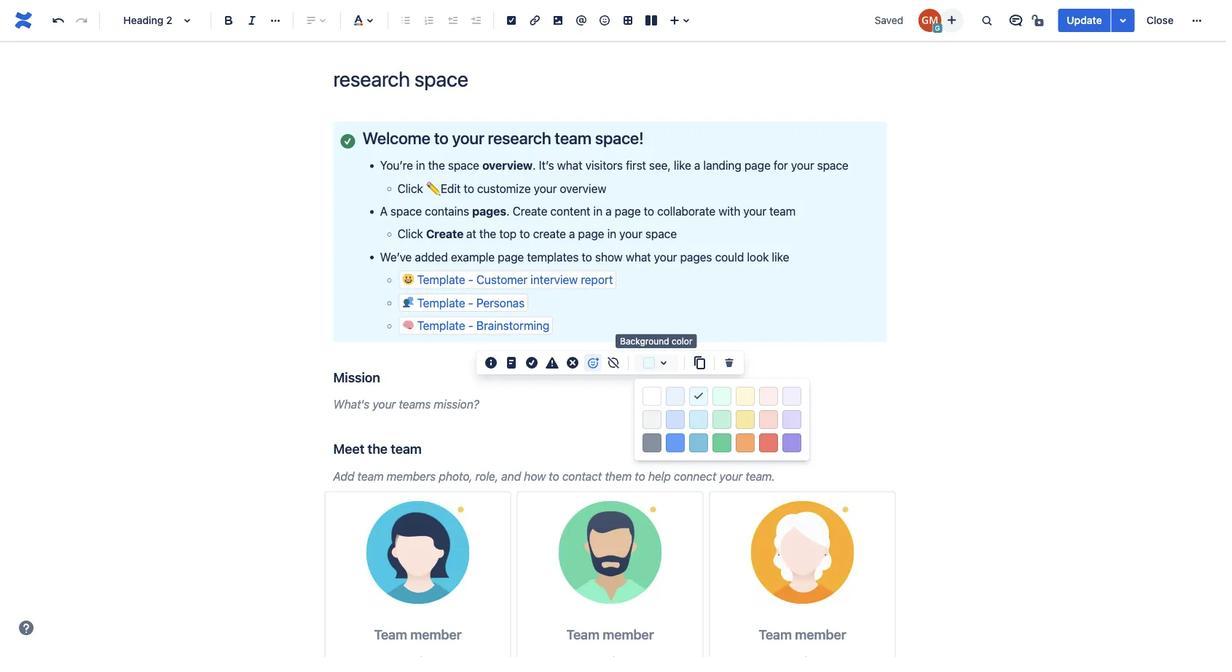 Task type: describe. For each thing, give the bounding box(es) containing it.
to right welcome
[[434, 128, 449, 148]]

contains
[[425, 204, 469, 218]]

1 team member from the left
[[374, 627, 462, 642]]

landing
[[704, 158, 742, 172]]

research
[[488, 128, 551, 148]]

your left research on the top left
[[452, 128, 484, 148]]

:grinning: image
[[403, 273, 414, 285]]

team right add
[[357, 469, 384, 483]]

your right with
[[744, 204, 767, 218]]

template for template - personas
[[417, 296, 465, 310]]

your up "show" in the top of the page
[[619, 227, 643, 241]]

to right how
[[549, 469, 559, 483]]

what for your
[[626, 250, 651, 264]]

0 horizontal spatial overview
[[482, 158, 533, 172]]

team up members
[[391, 441, 422, 457]]

add team members photo, role, and how to contact them to help connect your team.
[[333, 469, 775, 483]]

edit
[[441, 181, 461, 195]]

indent tab image
[[467, 12, 485, 29]]

page down first
[[615, 204, 641, 218]]

for
[[774, 158, 788, 172]]

to left the collaborate
[[644, 204, 654, 218]]

your down it's
[[534, 181, 557, 195]]

Gray radio
[[643, 410, 662, 429]]

space right for
[[817, 158, 849, 172]]

we've added example page templates to show what your pages could look like
[[380, 250, 789, 264]]

brainstorming
[[477, 319, 550, 333]]

bold ⌘b image
[[220, 12, 238, 29]]

templates
[[527, 250, 579, 264]]

your right for
[[791, 158, 814, 172]]

1 horizontal spatial a
[[606, 204, 612, 218]]

page left for
[[745, 158, 771, 172]]

remove emoji image
[[605, 354, 622, 372]]

White radio
[[643, 387, 662, 406]]

Yellow radio
[[736, 410, 755, 429]]

Bold purple radio
[[783, 434, 802, 453]]

undo ⌘z image
[[50, 12, 67, 29]]

page down "top"
[[498, 250, 524, 264]]

confluence image
[[12, 9, 35, 32]]

1 horizontal spatial the
[[428, 158, 445, 172]]

Bold red radio
[[759, 434, 778, 453]]

you're in the space overview . it's what visitors first see, like a landing page for your space
[[380, 158, 849, 172]]

✏️
[[426, 181, 438, 195]]

Bold blue radio
[[666, 434, 685, 453]]

2 team from the left
[[566, 627, 600, 642]]

Subtle blue radio
[[666, 387, 685, 406]]

2 vertical spatial a
[[569, 227, 575, 241]]

background color tooltip
[[616, 334, 697, 348]]

Bold teal radio
[[689, 434, 708, 453]]

background color image
[[655, 354, 673, 372]]

0 horizontal spatial like
[[674, 158, 691, 172]]

you're
[[380, 158, 413, 172]]

content
[[550, 204, 591, 218]]

- for brainstorming
[[468, 319, 474, 333]]

what for visitors
[[557, 158, 583, 172]]

see,
[[649, 158, 671, 172]]

template for template - customer interview report
[[417, 273, 465, 287]]

customer
[[477, 273, 528, 287]]

add image, video, or file image
[[549, 12, 567, 29]]

team up visitors
[[555, 128, 592, 148]]

1 vertical spatial the
[[479, 227, 496, 241]]

click create at the top to create a page in your space
[[398, 227, 677, 241]]

find and replace image
[[978, 12, 996, 29]]

0 vertical spatial pages
[[472, 204, 507, 218]]

meet the team
[[333, 441, 422, 457]]

warning image
[[544, 354, 561, 372]]

to right edit
[[464, 181, 474, 195]]

customize
[[477, 181, 531, 195]]

visitors
[[586, 158, 623, 172]]

example
[[451, 250, 495, 264]]

at
[[466, 227, 476, 241]]

top
[[499, 227, 517, 241]]

2 vertical spatial in
[[607, 227, 617, 241]]

personas
[[477, 296, 525, 310]]

look
[[747, 250, 769, 264]]

template - customer interview report
[[417, 273, 613, 287]]

team down for
[[770, 204, 796, 218]]

Bold green radio
[[713, 434, 732, 453]]

numbered list ⌘⇧7 image
[[420, 12, 438, 29]]

more image
[[1189, 12, 1206, 29]]

space!
[[595, 128, 644, 148]]

3 team from the left
[[759, 627, 792, 642]]

- for personas
[[468, 296, 474, 310]]

2 horizontal spatial a
[[694, 158, 701, 172]]

welcome to your research team space!
[[363, 128, 644, 148]]

page down a space contains pages . create content in a page to collaborate with your team
[[578, 227, 604, 241]]

background
[[620, 336, 669, 346]]

:busts_in_silhouette: image
[[403, 296, 414, 308]]

0 horizontal spatial .
[[507, 204, 510, 218]]

3 team member from the left
[[759, 627, 846, 642]]

color
[[672, 336, 693, 346]]

template - personas button
[[399, 294, 528, 312]]

Purple radio
[[783, 410, 802, 429]]

Subtle teal radio
[[689, 387, 708, 406]]

2 option group from the top
[[635, 408, 810, 431]]

photo,
[[439, 469, 473, 483]]

1 team from the left
[[374, 627, 407, 642]]

template - customer interview report button
[[399, 271, 617, 289]]

:grinning: image
[[403, 273, 414, 285]]

close
[[1147, 14, 1174, 26]]

with
[[719, 204, 741, 218]]

connect
[[674, 469, 716, 483]]

close button
[[1138, 9, 1183, 32]]

editor add emoji image
[[584, 354, 602, 372]]



Task type: vqa. For each thing, say whether or not it's contained in the screenshot.
Create a blog post to share news and announcements with your team and company.
no



Task type: locate. For each thing, give the bounding box(es) containing it.
what's your teams mission?
[[333, 397, 479, 411]]

italic ⌘i image
[[243, 12, 261, 29]]

1 vertical spatial .
[[507, 204, 510, 218]]

the right meet
[[368, 441, 388, 457]]

team
[[374, 627, 407, 642], [566, 627, 600, 642], [759, 627, 792, 642]]

1 horizontal spatial .
[[533, 158, 536, 172]]

your
[[452, 128, 484, 148], [791, 158, 814, 172], [534, 181, 557, 195], [744, 204, 767, 218], [619, 227, 643, 241], [654, 250, 677, 264], [373, 397, 396, 411], [719, 469, 743, 483]]

1 vertical spatial template
[[417, 296, 465, 310]]

pages down click ✏️ edit to customize your overview
[[472, 204, 507, 218]]

role,
[[476, 469, 499, 483]]

more formatting image
[[267, 12, 284, 29]]

1 horizontal spatial create
[[513, 204, 547, 218]]

update
[[1067, 14, 1102, 26]]

note image
[[503, 354, 520, 372]]

to left "show" in the top of the page
[[582, 250, 592, 264]]

no restrictions image
[[1031, 12, 1048, 29]]

- up template - personas
[[468, 273, 474, 287]]

confluence image
[[12, 9, 35, 32]]

0 vertical spatial .
[[533, 158, 536, 172]]

0 horizontal spatial pages
[[472, 204, 507, 218]]

1 vertical spatial like
[[772, 250, 789, 264]]

help image
[[17, 619, 35, 637]]

2 vertical spatial the
[[368, 441, 388, 457]]

adjust update settings image
[[1115, 12, 1132, 29]]

like right see,
[[674, 158, 691, 172]]

template down template - personas button
[[417, 319, 465, 333]]

:check_mark: image
[[341, 134, 355, 149], [341, 134, 355, 149]]

2 horizontal spatial member
[[795, 627, 846, 642]]

1 horizontal spatial team
[[566, 627, 600, 642]]

error image
[[564, 354, 582, 372]]

bullet list ⌘⇧8 image
[[397, 12, 415, 29]]

1 template from the top
[[417, 273, 465, 287]]

- inside template - personas button
[[468, 296, 474, 310]]

2 team member from the left
[[566, 627, 654, 642]]

:brain: image
[[403, 319, 414, 331]]

members
[[387, 469, 436, 483]]

background color
[[620, 336, 693, 346]]

. left it's
[[533, 158, 536, 172]]

. up "top"
[[507, 204, 510, 218]]

click for click create at the top to create a page in your space
[[398, 227, 423, 241]]

option group down the green option
[[635, 431, 810, 455]]

a right create
[[569, 227, 575, 241]]

what
[[557, 158, 583, 172], [626, 250, 651, 264]]

0 horizontal spatial team
[[374, 627, 407, 642]]

and
[[502, 469, 521, 483]]

a left landing
[[694, 158, 701, 172]]

1 horizontal spatial in
[[594, 204, 603, 218]]

invite to edit image
[[943, 11, 961, 29]]

0 vertical spatial overview
[[482, 158, 533, 172]]

1 vertical spatial click
[[398, 227, 423, 241]]

a right content
[[606, 204, 612, 218]]

2 template from the top
[[417, 296, 465, 310]]

template inside template - brainstorming button
[[417, 319, 465, 333]]

template right :busts_in_silhouette: icon
[[417, 296, 465, 310]]

show
[[595, 250, 623, 264]]

template inside template - customer interview report button
[[417, 273, 465, 287]]

1 click from the top
[[398, 181, 423, 195]]

contact
[[562, 469, 602, 483]]

click for click ✏️ edit to customize your overview
[[398, 181, 423, 195]]

1 horizontal spatial pages
[[680, 250, 712, 264]]

2 horizontal spatial in
[[607, 227, 617, 241]]

teams
[[399, 397, 431, 411]]

your left team.
[[719, 469, 743, 483]]

template - brainstorming button
[[399, 317, 553, 335]]

in right you're
[[416, 158, 425, 172]]

template
[[417, 273, 465, 287], [417, 296, 465, 310], [417, 319, 465, 333]]

0 vertical spatial in
[[416, 158, 425, 172]]

copy image
[[691, 354, 708, 372]]

3 option group from the top
[[635, 431, 810, 455]]

1 vertical spatial in
[[594, 204, 603, 218]]

0 horizontal spatial member
[[410, 627, 462, 642]]

action item image
[[503, 12, 520, 29]]

option group up bold green option
[[635, 408, 810, 431]]

2
[[166, 14, 172, 26]]

to
[[434, 128, 449, 148], [464, 181, 474, 195], [644, 204, 654, 218], [520, 227, 530, 241], [582, 250, 592, 264], [549, 469, 559, 483], [635, 469, 645, 483]]

added
[[415, 250, 448, 264]]

2 vertical spatial -
[[468, 319, 474, 333]]

template - brainstorming
[[417, 319, 550, 333]]

pages
[[472, 204, 507, 218], [680, 250, 712, 264]]

overview up customize
[[482, 158, 533, 172]]

team
[[555, 128, 592, 148], [770, 204, 796, 218], [391, 441, 422, 457], [357, 469, 384, 483]]

add
[[333, 469, 354, 483]]

how
[[524, 469, 546, 483]]

1 vertical spatial what
[[626, 250, 651, 264]]

the up ✏️
[[428, 158, 445, 172]]

Red radio
[[759, 410, 778, 429]]

2 vertical spatial template
[[417, 319, 465, 333]]

Teal radio
[[689, 410, 708, 429]]

2 - from the top
[[468, 296, 474, 310]]

remove image
[[721, 354, 738, 372]]

in up "show" in the top of the page
[[607, 227, 617, 241]]

what right "show" in the top of the page
[[626, 250, 651, 264]]

0 vertical spatial what
[[557, 158, 583, 172]]

0 vertical spatial create
[[513, 204, 547, 218]]

comment icon image
[[1007, 12, 1025, 29]]

template down added
[[417, 273, 465, 287]]

0 vertical spatial template
[[417, 273, 465, 287]]

2 horizontal spatial team
[[759, 627, 792, 642]]

create
[[513, 204, 547, 218], [426, 227, 464, 241]]

template - personas
[[417, 296, 525, 310]]

Blue radio
[[666, 410, 685, 429]]

it's
[[539, 158, 554, 172]]

1 vertical spatial -
[[468, 296, 474, 310]]

to left the help
[[635, 469, 645, 483]]

member
[[410, 627, 462, 642], [603, 627, 654, 642], [795, 627, 846, 642]]

1 option group from the top
[[635, 385, 810, 408]]

emoji image
[[596, 12, 614, 29]]

1 horizontal spatial team member
[[566, 627, 654, 642]]

Bold yellow radio
[[736, 434, 755, 453]]

- for customer
[[468, 273, 474, 287]]

Subtle red radio
[[759, 387, 778, 406]]

overview
[[482, 158, 533, 172], [560, 181, 606, 195]]

3 template from the top
[[417, 319, 465, 333]]

2 member from the left
[[603, 627, 654, 642]]

space
[[448, 158, 479, 172], [817, 158, 849, 172], [391, 204, 422, 218], [646, 227, 677, 241]]

0 horizontal spatial in
[[416, 158, 425, 172]]

3 - from the top
[[468, 319, 474, 333]]

1 horizontal spatial member
[[603, 627, 654, 642]]

help
[[648, 469, 671, 483]]

0 horizontal spatial create
[[426, 227, 464, 241]]

- down template - personas
[[468, 319, 474, 333]]

template inside template - personas button
[[417, 296, 465, 310]]

click up we've
[[398, 227, 423, 241]]

1 vertical spatial overview
[[560, 181, 606, 195]]

link image
[[526, 12, 544, 29]]

create down contains
[[426, 227, 464, 241]]

a
[[694, 158, 701, 172], [606, 204, 612, 218], [569, 227, 575, 241]]

mission?
[[434, 397, 479, 411]]

the right the "at"
[[479, 227, 496, 241]]

.
[[533, 158, 536, 172], [507, 204, 510, 218]]

your left teams
[[373, 397, 396, 411]]

pages left could
[[680, 250, 712, 264]]

- inside template - customer interview report button
[[468, 273, 474, 287]]

layouts image
[[643, 12, 660, 29]]

2 horizontal spatial team member
[[759, 627, 846, 642]]

click ✏️ edit to customize your overview
[[398, 181, 606, 195]]

click
[[398, 181, 423, 195], [398, 227, 423, 241]]

mission
[[333, 369, 380, 385]]

2 horizontal spatial the
[[479, 227, 496, 241]]

like right look
[[772, 250, 789, 264]]

heading 2 button
[[106, 4, 205, 36]]

giulia masi image
[[918, 9, 942, 32]]

click left ✏️
[[398, 181, 423, 195]]

0 vertical spatial click
[[398, 181, 423, 195]]

a
[[380, 204, 388, 218]]

page
[[745, 158, 771, 172], [615, 204, 641, 218], [578, 227, 604, 241], [498, 250, 524, 264]]

a space contains pages . create content in a page to collaborate with your team
[[380, 204, 796, 218]]

space up edit
[[448, 158, 479, 172]]

what's
[[333, 397, 370, 411]]

could
[[715, 250, 744, 264]]

create
[[533, 227, 566, 241]]

first
[[626, 158, 646, 172]]

template for template - brainstorming
[[417, 319, 465, 333]]

0 horizontal spatial a
[[569, 227, 575, 241]]

Subtle purple radio
[[783, 387, 802, 406]]

0 vertical spatial the
[[428, 158, 445, 172]]

:brain: image
[[403, 319, 414, 331]]

0 vertical spatial -
[[468, 273, 474, 287]]

1 vertical spatial pages
[[680, 250, 712, 264]]

Bold gray radio
[[643, 434, 662, 453]]

your down the collaborate
[[654, 250, 677, 264]]

welcome
[[363, 128, 431, 148]]

0 vertical spatial like
[[674, 158, 691, 172]]

in right content
[[594, 204, 603, 218]]

1 horizontal spatial what
[[626, 250, 651, 264]]

3 member from the left
[[795, 627, 846, 642]]

success image
[[523, 354, 541, 372]]

option group up the green option
[[635, 385, 810, 408]]

report
[[581, 273, 613, 287]]

create up click create at the top to create a page in your space
[[513, 204, 547, 218]]

0 vertical spatial a
[[694, 158, 701, 172]]

table image
[[619, 12, 637, 29]]

saved
[[875, 14, 904, 26]]

outdent ⇧tab image
[[444, 12, 461, 29]]

collaborate
[[657, 204, 716, 218]]

space down the collaborate
[[646, 227, 677, 241]]

heading 2
[[123, 14, 172, 26]]

in
[[416, 158, 425, 172], [594, 204, 603, 218], [607, 227, 617, 241]]

info image
[[482, 354, 500, 372]]

1 horizontal spatial like
[[772, 250, 789, 264]]

like
[[674, 158, 691, 172], [772, 250, 789, 264]]

1 vertical spatial a
[[606, 204, 612, 218]]

subtle teal image
[[690, 388, 708, 405]]

Give this page a title text field
[[333, 67, 887, 91]]

1 vertical spatial create
[[426, 227, 464, 241]]

update button
[[1058, 9, 1111, 32]]

we've
[[380, 250, 412, 264]]

Subtle green radio
[[713, 387, 732, 406]]

Main content area, start typing to enter text. text field
[[325, 122, 896, 657]]

1 - from the top
[[468, 273, 474, 287]]

0 horizontal spatial what
[[557, 158, 583, 172]]

meet
[[333, 441, 365, 457]]

redo ⌘⇧z image
[[73, 12, 90, 29]]

heading
[[123, 14, 164, 26]]

- inside template - brainstorming button
[[468, 319, 474, 333]]

0 horizontal spatial the
[[368, 441, 388, 457]]

the
[[428, 158, 445, 172], [479, 227, 496, 241], [368, 441, 388, 457]]

team member
[[374, 627, 462, 642], [566, 627, 654, 642], [759, 627, 846, 642]]

0 horizontal spatial team member
[[374, 627, 462, 642]]

mention image
[[573, 12, 590, 29]]

- up template - brainstorming button
[[468, 296, 474, 310]]

2 click from the top
[[398, 227, 423, 241]]

option group
[[635, 385, 810, 408], [635, 408, 810, 431], [635, 431, 810, 455]]

-
[[468, 273, 474, 287], [468, 296, 474, 310], [468, 319, 474, 333]]

:busts_in_silhouette: image
[[403, 296, 414, 308]]

editable content region
[[310, 0, 911, 657]]

overview up a space contains pages . create content in a page to collaborate with your team
[[560, 181, 606, 195]]

team.
[[746, 469, 775, 483]]

1 horizontal spatial overview
[[560, 181, 606, 195]]

Green radio
[[713, 410, 732, 429]]

Subtle yellow radio
[[736, 387, 755, 406]]

what right it's
[[557, 158, 583, 172]]

space right the a
[[391, 204, 422, 218]]

1 member from the left
[[410, 627, 462, 642]]

interview
[[531, 273, 578, 287]]

them
[[605, 469, 632, 483]]

to right "top"
[[520, 227, 530, 241]]



